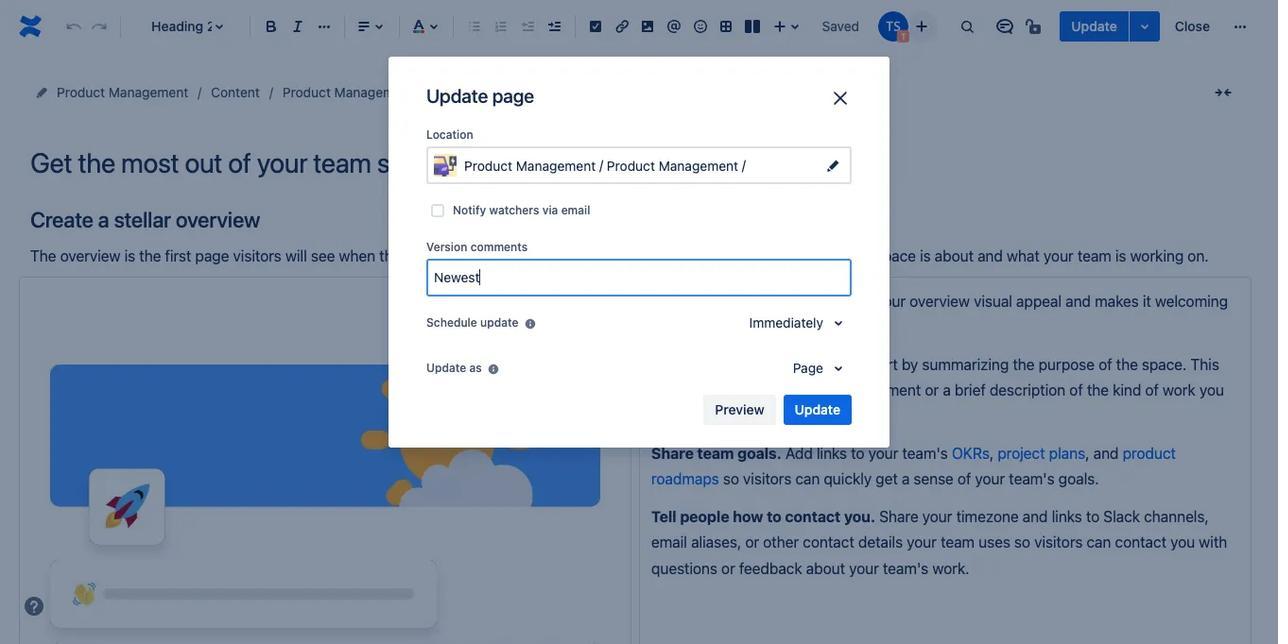 Task type: describe. For each thing, give the bounding box(es) containing it.
product
[[1123, 445, 1176, 462]]

brief
[[955, 382, 986, 399]]

product roadmaps link
[[651, 445, 1180, 488]]

1 , from the left
[[990, 445, 994, 462]]

gives
[[836, 293, 872, 310]]

about for is
[[935, 248, 974, 265]]

okrs
[[952, 445, 990, 462]]

1 vertical spatial goals.
[[1059, 471, 1099, 488]]

and inside the share your timezone and links to slack channels, email aliases, or other contact details your team uses so visitors can contact you with questions or feedback about your team's work.
[[1023, 508, 1048, 525]]

to right helps
[[599, 248, 613, 265]]

most
[[486, 84, 516, 100]]

is down stellar
[[124, 248, 135, 265]]

product roadmaps
[[651, 445, 1180, 488]]

slack
[[1104, 508, 1140, 525]]

0 horizontal spatial or
[[721, 560, 735, 577]]

update page
[[426, 85, 534, 107]]

notify
[[453, 203, 486, 217]]

the left kind
[[1087, 382, 1109, 399]]

explain what the space is for.
[[651, 356, 865, 373]]

tara schultz image
[[879, 11, 909, 42]]

your inside this gives your overview visual appeal and makes it welcoming for visitors.
[[876, 293, 906, 310]]

image.
[[751, 293, 800, 310]]

1 vertical spatial visitors
[[743, 471, 792, 488]]

explain
[[651, 356, 704, 373]]

the right get
[[462, 84, 482, 100]]

how
[[733, 508, 763, 525]]

product down italic ⌘i icon
[[283, 84, 331, 100]]

0 horizontal spatial it
[[547, 248, 555, 265]]

update as
[[426, 361, 482, 375]]

a inside start by summarizing the purpose of the space. this could be your team's mission statement or a brief description of the kind of work you do.
[[943, 382, 951, 399]]

0 horizontal spatial so
[[527, 248, 543, 265]]

is left for.
[[821, 356, 834, 373]]

content link
[[211, 81, 260, 104]]

2 product management link from the left
[[283, 81, 414, 104]]

tell people how to contact you.
[[651, 508, 876, 525]]

close publish modal image
[[829, 87, 852, 110]]

your right the visit
[[444, 248, 474, 265]]

management left get
[[334, 84, 414, 100]]

so inside the share your timezone and links to slack channels, email aliases, or other contact details your team uses so visitors can contact you with questions or feedback about your team's work.
[[1014, 534, 1031, 551]]

get
[[876, 471, 898, 488]]

the up 'preview'
[[747, 356, 771, 373]]

a right the 'get'
[[902, 471, 910, 488]]

space,
[[478, 248, 523, 265]]

adjust update settings image
[[1133, 15, 1156, 38]]

start by summarizing the purpose of the space. this could be your team's mission statement or a brief description of the kind of work you do.
[[651, 356, 1228, 425]]

makes
[[1095, 293, 1139, 310]]

1 horizontal spatial what
[[813, 248, 846, 265]]

purpose
[[1039, 356, 1095, 373]]

of right out
[[543, 84, 555, 100]]

out
[[520, 84, 539, 100]]

the up description
[[1013, 356, 1035, 373]]

get the most out of your team space
[[437, 84, 660, 100]]

team's up sense
[[902, 445, 948, 462]]

on
[[792, 248, 809, 265]]

working
[[1130, 248, 1184, 265]]

get
[[437, 84, 459, 100]]

immediately button
[[738, 308, 852, 338]]

1 product management link from the left
[[57, 81, 188, 104]]

sense
[[914, 471, 954, 488]]

or inside start by summarizing the purpose of the space. this could be your team's mission statement or a brief description of the kind of work you do.
[[925, 382, 939, 399]]

share your timezone and links to slack channels, email aliases, or other contact details your team uses so visitors can contact you with questions or feedback about your team's work.
[[651, 508, 1231, 577]]

when
[[339, 248, 375, 265]]

of right kind
[[1145, 382, 1159, 399]]

for.
[[837, 356, 861, 373]]

team's inside start by summarizing the purpose of the space. this could be your team's mission statement or a brief description of the kind of work you do.
[[748, 382, 793, 399]]

contact up other
[[785, 508, 841, 525]]

this inside this gives your overview visual appeal and makes it welcoming for visitors.
[[804, 293, 833, 310]]

bullet list ⌘⇧8 image
[[463, 15, 486, 38]]

0 horizontal spatial overview
[[60, 248, 121, 265]]

and inside this gives your overview visual appeal and makes it welcoming for visitors.
[[1066, 293, 1091, 310]]

contact down slack
[[1115, 534, 1167, 551]]

move this page image
[[34, 85, 49, 100]]

description
[[990, 382, 1066, 399]]

people
[[680, 508, 729, 525]]

contact down you.
[[803, 534, 855, 551]]

toggle update as blog select image
[[827, 357, 850, 380]]

management up the some
[[659, 158, 738, 174]]

0 vertical spatial update button
[[1060, 11, 1129, 42]]

schedule update
[[426, 316, 519, 330]]

kind
[[1113, 382, 1142, 399]]

details
[[858, 534, 903, 551]]

0 horizontal spatial what
[[708, 356, 744, 373]]

watchers
[[489, 203, 539, 217]]

space.
[[1142, 356, 1187, 373]]

2 , from the left
[[1086, 445, 1090, 462]]

with
[[1199, 534, 1227, 551]]

management down redo ⌘⇧z icon
[[109, 84, 188, 100]]

the
[[30, 248, 56, 265]]

statement
[[853, 382, 921, 399]]

preview
[[715, 402, 765, 418]]

close button
[[1164, 11, 1222, 42]]

1 product management from the left
[[57, 84, 188, 100]]

they
[[379, 248, 409, 265]]

stellar
[[114, 207, 171, 233]]

could
[[651, 382, 689, 399]]

edit page location image
[[822, 154, 844, 177]]

to up quickly
[[851, 445, 865, 462]]

toggle schedule update dialog image
[[827, 312, 850, 335]]

to right how
[[767, 508, 782, 525]]

this gives your overview visual appeal and makes it welcoming for visitors.
[[651, 293, 1232, 336]]

first
[[165, 248, 191, 265]]

on.
[[1188, 248, 1209, 265]]

2 horizontal spatial what
[[1007, 248, 1040, 265]]

content
[[211, 84, 260, 100]]

share for team
[[651, 445, 694, 462]]

product up notify
[[464, 158, 513, 174]]

questions
[[651, 560, 718, 577]]

overview for this gives your overview visual appeal and makes it welcoming for visitors.
[[910, 293, 970, 310]]

uses
[[979, 534, 1011, 551]]

visitors inside the share your timezone and links to slack channels, email aliases, or other contact details your team uses so visitors can contact you with questions or feedback about your team's work.
[[1034, 534, 1083, 551]]

information
[[711, 248, 788, 265]]

1 / from the left
[[599, 157, 603, 173]]

is left working
[[1116, 248, 1127, 265]]

italic ⌘i image
[[287, 15, 309, 38]]

roadmaps
[[651, 471, 719, 488]]

1 horizontal spatial or
[[745, 534, 759, 551]]

team up roadmaps
[[697, 445, 734, 462]]

preview button
[[704, 395, 776, 425]]

links for and
[[1052, 508, 1082, 525]]

layouts image
[[741, 15, 764, 38]]

1 vertical spatial update button
[[783, 395, 852, 425]]

the left the first
[[139, 248, 161, 265]]

0 vertical spatial goals.
[[738, 445, 782, 462]]

schedule
[[426, 316, 477, 330]]

your up the 'get'
[[868, 445, 898, 462]]

1 horizontal spatial add
[[786, 445, 813, 462]]

table image
[[715, 15, 738, 38]]

management up "via"
[[516, 158, 596, 174]]

and up "visual"
[[978, 248, 1003, 265]]

0 horizontal spatial add
[[651, 293, 681, 310]]

create a stellar overview
[[30, 207, 260, 233]]

project
[[998, 445, 1045, 462]]

start
[[865, 356, 898, 373]]

to inside the share your timezone and links to slack channels, email aliases, or other contact details your team uses so visitors can contact you with questions or feedback about your team's work.
[[1086, 508, 1100, 525]]

confluence image
[[15, 11, 45, 42]]

the up kind
[[1116, 356, 1138, 373]]

make page fixed-width image
[[1212, 81, 1235, 104]]

share team goals. add links to your team's okrs , project plans , and
[[651, 445, 1123, 462]]

visit
[[413, 248, 440, 265]]

visual
[[974, 293, 1013, 310]]

is up this gives your overview visual appeal and makes it welcoming for visitors.
[[920, 248, 931, 265]]

this inside start by summarizing the purpose of the space. this could be your team's mission statement or a brief description of the kind of work you do.
[[1191, 356, 1219, 373]]

add a header image.
[[651, 293, 800, 310]]

redo ⌘⇧z image
[[88, 15, 111, 38]]

team down action item 'icon'
[[589, 84, 620, 100]]



Task type: vqa. For each thing, say whether or not it's contained in the screenshot.
The Via
yes



Task type: locate. For each thing, give the bounding box(es) containing it.
overview up the first
[[176, 207, 260, 233]]

links up quickly
[[817, 445, 847, 462]]

product management link
[[57, 81, 188, 104], [283, 81, 414, 104]]

to left slack
[[1086, 508, 1100, 525]]

1 horizontal spatial product management
[[283, 84, 414, 100]]

/ left edit page location image
[[742, 157, 746, 173]]

0 vertical spatial so
[[527, 248, 543, 265]]

update left the as
[[426, 361, 466, 375]]

2 vertical spatial so
[[1014, 534, 1031, 551]]

quickly
[[824, 471, 872, 488]]

page button
[[782, 354, 852, 384]]

your up 'preview'
[[714, 382, 744, 399]]

product up include
[[607, 158, 655, 174]]

2 / from the left
[[742, 157, 746, 173]]

schedule your update for a future date. notifications will be sent when the page is updated image
[[522, 317, 538, 332]]

update down "mission"
[[795, 402, 841, 418]]

space
[[624, 84, 660, 100], [875, 248, 916, 265], [774, 356, 818, 373]]

overview inside this gives your overview visual appeal and makes it welcoming for visitors.
[[910, 293, 970, 310]]

feedback
[[739, 560, 802, 577]]

0 horizontal spatial ,
[[990, 445, 994, 462]]

0 horizontal spatial visitors
[[233, 248, 282, 265]]

comments
[[470, 240, 528, 254]]

the up gives
[[850, 248, 871, 265]]

1 vertical spatial add
[[786, 445, 813, 462]]

team inside the share your timezone and links to slack channels, email aliases, or other contact details your team uses so visitors can contact you with questions or feedback about your team's work.
[[941, 534, 975, 551]]

2 product management from the left
[[283, 84, 414, 100]]

about for feedback
[[806, 560, 845, 577]]

you inside start by summarizing the purpose of the space. this could be your team's mission statement or a brief description of the kind of work you do.
[[1200, 382, 1224, 399]]

0 vertical spatial or
[[925, 382, 939, 399]]

0 vertical spatial share
[[651, 445, 694, 462]]

Version comments field
[[428, 261, 850, 295]]

it inside this gives your overview visual appeal and makes it welcoming for visitors.
[[1143, 293, 1151, 310]]

add down "mission"
[[786, 445, 813, 462]]

2 vertical spatial visitors
[[1034, 534, 1083, 551]]

1 vertical spatial links
[[1052, 508, 1082, 525]]

team's
[[748, 382, 793, 399], [902, 445, 948, 462], [1009, 471, 1055, 488], [883, 560, 929, 577]]

2 horizontal spatial or
[[925, 382, 939, 399]]

so right 'space,'
[[527, 248, 543, 265]]

/
[[599, 157, 603, 173], [742, 157, 746, 173]]

1 vertical spatial it
[[1143, 293, 1151, 310]]

welcoming
[[1155, 293, 1228, 310]]

1 horizontal spatial about
[[935, 248, 974, 265]]

the
[[462, 84, 482, 100], [139, 248, 161, 265], [850, 248, 871, 265], [747, 356, 771, 373], [1013, 356, 1035, 373], [1116, 356, 1138, 373], [1087, 382, 1109, 399]]

timezone
[[956, 508, 1019, 525]]

appeal
[[1016, 293, 1062, 310]]

0 horizontal spatial /
[[599, 157, 603, 173]]

or
[[925, 382, 939, 399], [745, 534, 759, 551], [721, 560, 735, 577]]

is
[[124, 248, 135, 265], [920, 248, 931, 265], [1116, 248, 1127, 265], [821, 356, 834, 373]]

you.
[[844, 508, 876, 525]]

0 vertical spatial you
[[1200, 382, 1224, 399]]

1 horizontal spatial product management link
[[283, 81, 414, 104]]

can left quickly
[[795, 471, 820, 488]]

0 horizontal spatial can
[[795, 471, 820, 488]]

1 horizontal spatial this
[[1191, 356, 1219, 373]]

1 horizontal spatial space
[[774, 356, 818, 373]]

goals. down preview "button" at the right bottom
[[738, 445, 782, 462]]

0 vertical spatial add
[[651, 293, 681, 310]]

add
[[651, 293, 681, 310], [786, 445, 813, 462]]

team up "work."
[[941, 534, 975, 551]]

about right feedback
[[806, 560, 845, 577]]

,
[[990, 445, 994, 462], [1086, 445, 1090, 462]]

links for add
[[817, 445, 847, 462]]

space up this gives your overview visual appeal and makes it welcoming for visitors.
[[875, 248, 916, 265]]

see
[[311, 248, 335, 265]]

so
[[527, 248, 543, 265], [723, 471, 739, 488], [1014, 534, 1031, 551]]

version comments
[[426, 240, 528, 254]]

product management down redo ⌘⇧z icon
[[57, 84, 188, 100]]

0 vertical spatial overview
[[176, 207, 260, 233]]

product management link down italic ⌘i icon
[[283, 81, 414, 104]]

emoji image
[[689, 15, 711, 38]]

a up visitors.
[[684, 293, 693, 310]]

1 vertical spatial email
[[651, 534, 687, 551]]

your up "work."
[[907, 534, 937, 551]]

close
[[1175, 18, 1210, 34]]

0 horizontal spatial space
[[624, 84, 660, 100]]

or down aliases,
[[721, 560, 735, 577]]

about inside the share your timezone and links to slack channels, email aliases, or other contact details your team uses so visitors can contact you with questions or feedback about your team's work.
[[806, 560, 845, 577]]

your up appeal
[[1044, 248, 1074, 265]]

updating as a blog will move your content to the blog section of the selected space image
[[486, 362, 501, 377]]

Main content area, start typing to enter text. text field
[[19, 207, 1252, 645]]

update button down page popup button
[[783, 395, 852, 425]]

1 horizontal spatial links
[[1052, 508, 1082, 525]]

1 vertical spatial this
[[1191, 356, 1219, 373]]

contact
[[785, 508, 841, 525], [803, 534, 855, 551], [1115, 534, 1167, 551]]

visitors right 'uses'
[[1034, 534, 1083, 551]]

1 vertical spatial you
[[1171, 534, 1195, 551]]

0 vertical spatial space
[[624, 84, 660, 100]]

by
[[902, 356, 918, 373]]

immediately
[[749, 315, 824, 331]]

1 vertical spatial page
[[195, 248, 229, 265]]

undo ⌘z image
[[62, 15, 85, 38]]

channels,
[[1144, 508, 1209, 525]]

page
[[492, 85, 534, 107], [195, 248, 229, 265]]

1 vertical spatial can
[[1087, 534, 1111, 551]]

what up be at the bottom of the page
[[708, 356, 744, 373]]

0 vertical spatial links
[[817, 445, 847, 462]]

share up roadmaps
[[651, 445, 694, 462]]

and left makes
[[1066, 293, 1091, 310]]

other
[[763, 534, 799, 551]]

email inside the share your timezone and links to slack channels, email aliases, or other contact details your team uses so visitors can contact you with questions or feedback about your team's work.
[[651, 534, 687, 551]]

1 horizontal spatial update button
[[1060, 11, 1129, 42]]

update left adjust update settings image
[[1072, 18, 1117, 34]]

so right 'uses'
[[1014, 534, 1031, 551]]

0 horizontal spatial you
[[1171, 534, 1195, 551]]

team up makes
[[1078, 248, 1112, 265]]

0 horizontal spatial goals.
[[738, 445, 782, 462]]

1 horizontal spatial visitors
[[743, 471, 792, 488]]

create
[[30, 207, 93, 233]]

0 vertical spatial this
[[804, 293, 833, 310]]

okrs link
[[952, 445, 990, 462]]

overview
[[176, 207, 260, 233], [60, 248, 121, 265], [910, 293, 970, 310]]

0 vertical spatial email
[[561, 203, 590, 217]]

team's down project plans link
[[1009, 471, 1055, 488]]

page inside main content area, start typing to enter text. text box
[[195, 248, 229, 265]]

it right makes
[[1143, 293, 1151, 310]]

team's down details
[[883, 560, 929, 577]]

overview down create
[[60, 248, 121, 265]]

1 horizontal spatial overview
[[176, 207, 260, 233]]

product management / product management /
[[464, 157, 750, 174]]

2 horizontal spatial overview
[[910, 293, 970, 310]]

or left brief
[[925, 382, 939, 399]]

team's down explain what the space is for.
[[748, 382, 793, 399]]

mention image
[[663, 15, 685, 38]]

work.
[[933, 560, 970, 577]]

your down okrs link
[[975, 471, 1005, 488]]

1 horizontal spatial goals.
[[1059, 471, 1099, 488]]

what right on
[[813, 248, 846, 265]]

will
[[285, 248, 307, 265]]

0 horizontal spatial product management link
[[57, 81, 188, 104]]

2 vertical spatial or
[[721, 560, 735, 577]]

overview left "visual"
[[910, 293, 970, 310]]

header
[[696, 293, 747, 310]]

visitors.
[[674, 319, 727, 336]]

overview for create a stellar overview
[[176, 207, 260, 233]]

you inside the share your timezone and links to slack channels, email aliases, or other contact details your team uses so visitors can contact you with questions or feedback about your team's work.
[[1171, 534, 1195, 551]]

add image, video, or file image
[[637, 15, 659, 38]]

or down how
[[745, 534, 759, 551]]

notify watchers via email
[[453, 203, 590, 217]]

1 vertical spatial share
[[879, 508, 919, 525]]

indent tab image
[[542, 15, 565, 38]]

outdent ⇧tab image
[[516, 15, 539, 38]]

1 horizontal spatial ,
[[1086, 445, 1090, 462]]

visitors left will
[[233, 248, 282, 265]]

0 vertical spatial visitors
[[233, 248, 282, 265]]

0 horizontal spatial about
[[806, 560, 845, 577]]

a left stellar
[[98, 207, 109, 233]]

0 vertical spatial about
[[935, 248, 974, 265]]

page
[[793, 360, 824, 376]]

via
[[542, 203, 558, 217]]

1 vertical spatial about
[[806, 560, 845, 577]]

share
[[651, 445, 694, 462], [879, 508, 919, 525]]

team
[[589, 84, 620, 100], [1078, 248, 1112, 265], [697, 445, 734, 462], [941, 534, 975, 551]]

share inside the share your timezone and links to slack channels, email aliases, or other contact details your team uses so visitors can contact you with questions or feedback about your team's work.
[[879, 508, 919, 525]]

project plans link
[[998, 445, 1086, 462]]

update
[[480, 316, 519, 330]]

helps
[[559, 248, 596, 265]]

1 horizontal spatial can
[[1087, 534, 1111, 551]]

work
[[1163, 382, 1196, 399]]

0 vertical spatial page
[[492, 85, 534, 107]]

confluence image
[[15, 11, 45, 42]]

of right purpose
[[1099, 356, 1112, 373]]

1 vertical spatial or
[[745, 534, 759, 551]]

links inside the share your timezone and links to slack channels, email aliases, or other contact details your team uses so visitors can contact you with questions or feedback about your team's work.
[[1052, 508, 1082, 525]]

share for your
[[879, 508, 919, 525]]

2 horizontal spatial visitors
[[1034, 534, 1083, 551]]

1 horizontal spatial it
[[1143, 293, 1151, 310]]

tell
[[651, 508, 677, 525]]

2 horizontal spatial so
[[1014, 534, 1031, 551]]

2 horizontal spatial space
[[875, 248, 916, 265]]

team's inside the share your timezone and links to slack channels, email aliases, or other contact details your team uses so visitors can contact you with questions or feedback about your team's work.
[[883, 560, 929, 577]]

mission
[[797, 382, 849, 399]]

bold ⌘b image
[[260, 15, 283, 38]]

add up for
[[651, 293, 681, 310]]

1 horizontal spatial /
[[742, 157, 746, 173]]

can inside the share your timezone and links to slack channels, email aliases, or other contact details your team uses so visitors can contact you with questions or feedback about your team's work.
[[1087, 534, 1111, 551]]

1 vertical spatial overview
[[60, 248, 121, 265]]

0 horizontal spatial email
[[561, 203, 590, 217]]

space down "add image, video, or file"
[[624, 84, 660, 100]]

1 horizontal spatial page
[[492, 85, 534, 107]]

visitors
[[233, 248, 282, 265], [743, 471, 792, 488], [1034, 534, 1083, 551]]

saved
[[822, 18, 860, 34]]

so up how
[[723, 471, 739, 488]]

0 horizontal spatial this
[[804, 293, 833, 310]]

, left 'project'
[[990, 445, 994, 462]]

aliases,
[[691, 534, 741, 551]]

you down 'channels,' on the bottom
[[1171, 534, 1195, 551]]

of down okrs link
[[958, 471, 971, 488]]

and right timezone
[[1023, 508, 1048, 525]]

1 horizontal spatial email
[[651, 534, 687, 551]]

and right the plans
[[1094, 445, 1119, 462]]

1 vertical spatial space
[[875, 248, 916, 265]]

your down details
[[849, 560, 879, 577]]

your right out
[[559, 84, 586, 100]]

visitors up the tell people how to contact you.
[[743, 471, 792, 488]]

0 vertical spatial it
[[547, 248, 555, 265]]

update button
[[1060, 11, 1129, 42], [783, 395, 852, 425]]

do.
[[651, 408, 673, 425]]

summarizing
[[922, 356, 1009, 373]]

your inside start by summarizing the purpose of the space. this could be your team's mission statement or a brief description of the kind of work you do.
[[714, 382, 744, 399]]

as
[[469, 361, 482, 375]]

about
[[935, 248, 974, 265], [806, 560, 845, 577]]

0 horizontal spatial page
[[195, 248, 229, 265]]

Give this page a title text field
[[30, 147, 1240, 179]]

can
[[795, 471, 820, 488], [1087, 534, 1111, 551]]

email down 'tell'
[[651, 534, 687, 551]]

of down purpose
[[1070, 382, 1083, 399]]

1 horizontal spatial so
[[723, 471, 739, 488]]

your right gives
[[876, 293, 906, 310]]

your down sense
[[923, 508, 953, 525]]

0 horizontal spatial product management
[[57, 84, 188, 100]]

get the most out of your team space link
[[437, 81, 660, 104]]

numbered list ⌘⇧7 image
[[490, 15, 512, 38]]

location
[[426, 128, 473, 142]]

links left slack
[[1052, 508, 1082, 525]]

0 horizontal spatial links
[[817, 445, 847, 462]]

and
[[978, 248, 1003, 265], [1066, 293, 1091, 310], [1094, 445, 1119, 462], [1023, 508, 1048, 525]]

2 vertical spatial space
[[774, 356, 818, 373]]

you right work
[[1200, 382, 1224, 399]]

what up appeal
[[1007, 248, 1040, 265]]

plans
[[1049, 445, 1086, 462]]

a
[[98, 207, 109, 233], [684, 293, 693, 310], [943, 382, 951, 399], [902, 471, 910, 488]]

product management
[[57, 84, 188, 100], [283, 84, 414, 100]]

1 vertical spatial so
[[723, 471, 739, 488]]

, left the product
[[1086, 445, 1090, 462]]

this up toggle schedule update dialog image
[[804, 293, 833, 310]]

email right "via"
[[561, 203, 590, 217]]

your inside get the most out of your team space link
[[559, 84, 586, 100]]

0 horizontal spatial share
[[651, 445, 694, 462]]

you
[[1200, 382, 1224, 399], [1171, 534, 1195, 551]]

1 horizontal spatial you
[[1200, 382, 1224, 399]]

0 horizontal spatial update button
[[783, 395, 852, 425]]

it left helps
[[547, 248, 555, 265]]

product management down italic ⌘i icon
[[283, 84, 414, 100]]

some
[[670, 248, 707, 265]]

1 horizontal spatial share
[[879, 508, 919, 525]]

product right "move this page" image
[[57, 84, 105, 100]]

for
[[651, 319, 670, 336]]

0 vertical spatial can
[[795, 471, 820, 488]]

about up this gives your overview visual appeal and makes it welcoming for visitors.
[[935, 248, 974, 265]]

space up "mission"
[[774, 356, 818, 373]]

update up location
[[426, 85, 488, 107]]

version
[[426, 240, 467, 254]]

2 vertical spatial overview
[[910, 293, 970, 310]]

action item image
[[585, 15, 607, 38]]

link image
[[611, 15, 633, 38]]

include
[[617, 248, 666, 265]]

update
[[1072, 18, 1117, 34], [426, 85, 488, 107], [426, 361, 466, 375], [795, 402, 841, 418]]

to
[[599, 248, 613, 265], [851, 445, 865, 462], [767, 508, 782, 525], [1086, 508, 1100, 525]]



